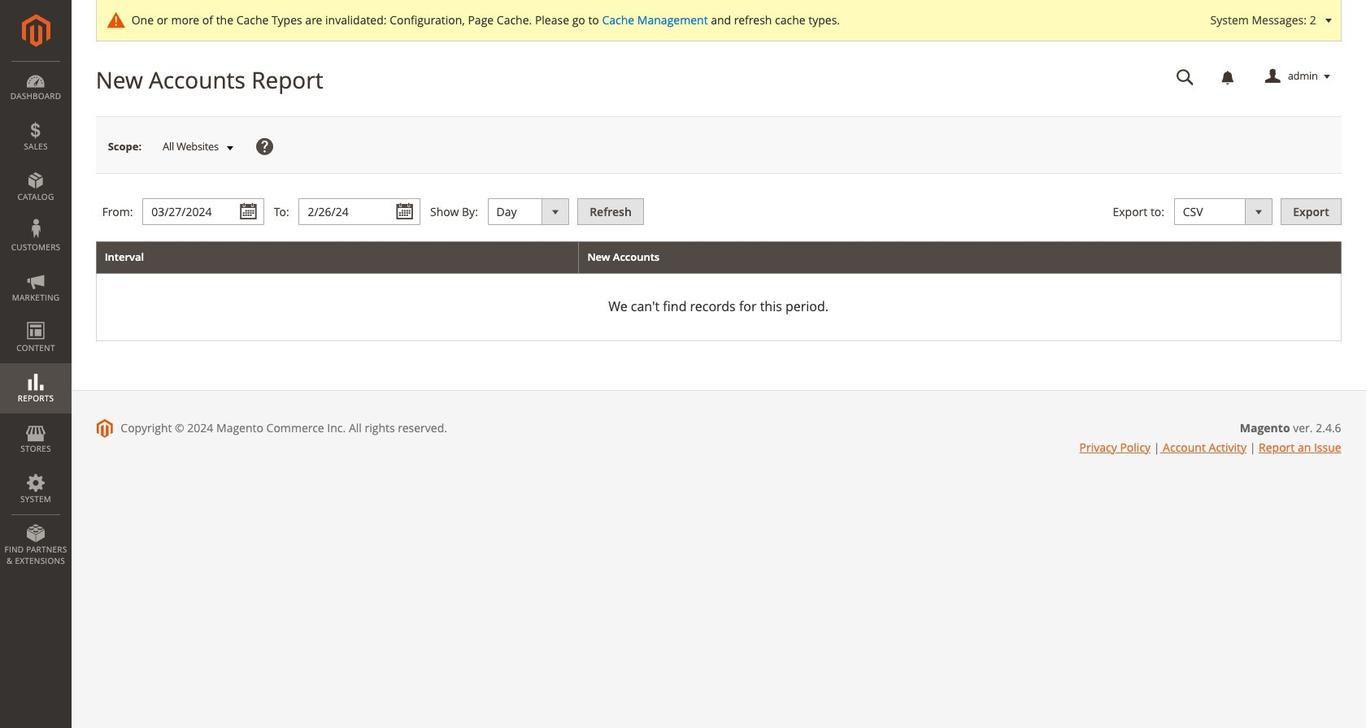 Task type: describe. For each thing, give the bounding box(es) containing it.
magento admin panel image
[[22, 14, 50, 47]]



Task type: locate. For each thing, give the bounding box(es) containing it.
None text field
[[1165, 63, 1206, 91], [142, 199, 264, 225], [299, 199, 421, 225], [1165, 63, 1206, 91], [142, 199, 264, 225], [299, 199, 421, 225]]

menu bar
[[0, 61, 72, 575]]



